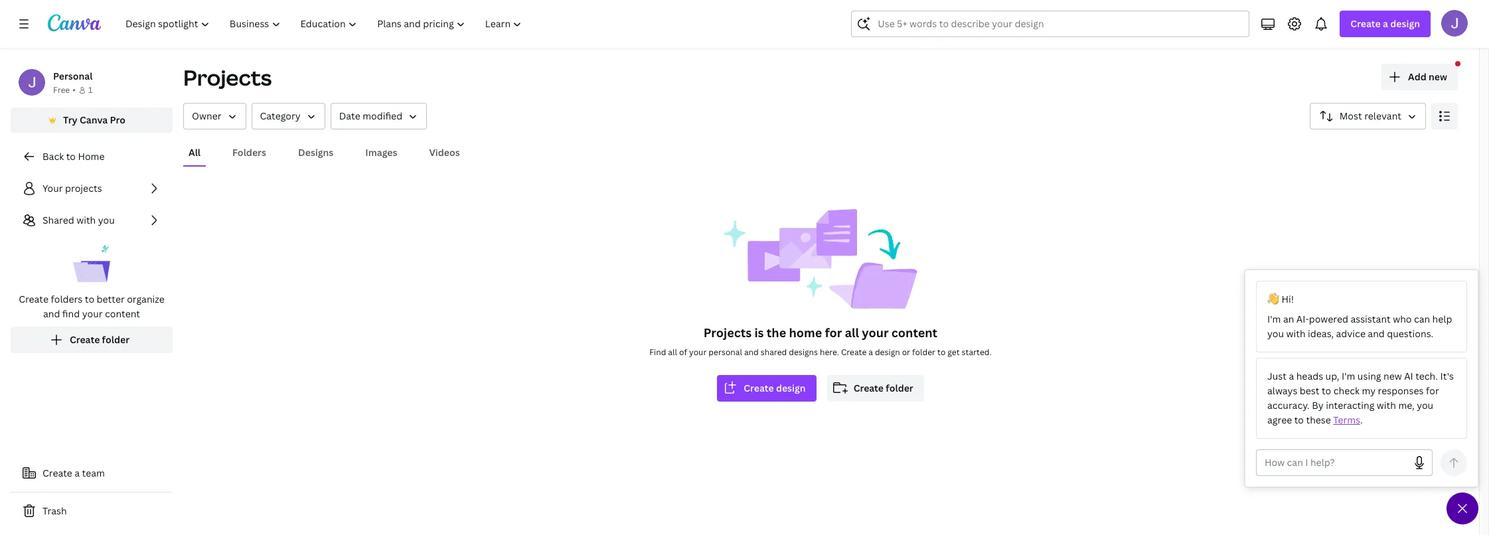 Task type: locate. For each thing, give the bounding box(es) containing it.
all button
[[183, 140, 206, 165]]

a left team
[[75, 467, 80, 479]]

0 vertical spatial folder
[[102, 333, 130, 346]]

0 vertical spatial create folder button
[[11, 327, 173, 353]]

1 horizontal spatial create folder
[[854, 382, 914, 394]]

design left jacob simon icon
[[1391, 17, 1421, 30]]

content
[[105, 307, 140, 320], [892, 325, 938, 341]]

1 horizontal spatial i'm
[[1342, 370, 1356, 383]]

images button
[[360, 140, 403, 165]]

relevant
[[1365, 110, 1402, 122]]

2 horizontal spatial and
[[1368, 327, 1385, 340]]

0 vertical spatial design
[[1391, 17, 1421, 30]]

design left or
[[875, 347, 900, 358]]

Category button
[[251, 103, 325, 130]]

1 vertical spatial for
[[1426, 385, 1440, 397]]

designs button
[[293, 140, 339, 165]]

2 horizontal spatial your
[[862, 325, 889, 341]]

0 vertical spatial i'm
[[1268, 313, 1281, 325]]

a right just
[[1289, 370, 1295, 383]]

1 vertical spatial your
[[862, 325, 889, 341]]

you down an
[[1268, 327, 1284, 340]]

create a team
[[43, 467, 105, 479]]

1 horizontal spatial content
[[892, 325, 938, 341]]

all left of
[[668, 347, 677, 358]]

you inside just a heads up, i'm using new ai tech. it's always best to check my responses for accuracy. by interacting with me, you agree to these
[[1417, 399, 1434, 412]]

for up here.
[[825, 325, 842, 341]]

0 horizontal spatial i'm
[[1268, 313, 1281, 325]]

0 horizontal spatial design
[[776, 382, 806, 394]]

1 vertical spatial i'm
[[1342, 370, 1356, 383]]

0 vertical spatial your
[[82, 307, 103, 320]]

0 horizontal spatial and
[[43, 307, 60, 320]]

0 vertical spatial all
[[845, 325, 859, 341]]

with
[[76, 214, 96, 226], [1287, 327, 1306, 340], [1377, 399, 1397, 412]]

i'm
[[1268, 313, 1281, 325], [1342, 370, 1356, 383]]

of
[[679, 347, 687, 358]]

a left or
[[869, 347, 873, 358]]

1
[[88, 84, 92, 96]]

projects up 'personal' in the bottom of the page
[[704, 325, 752, 341]]

a up add new dropdown button
[[1383, 17, 1389, 30]]

or
[[902, 347, 911, 358]]

new left ai
[[1384, 370, 1402, 383]]

2 vertical spatial your
[[689, 347, 707, 358]]

images
[[365, 146, 397, 159]]

designs
[[789, 347, 818, 358]]

just
[[1268, 370, 1287, 383]]

folder down better on the bottom of the page
[[102, 333, 130, 346]]

a inside just a heads up, i'm using new ai tech. it's always best to check my responses for accuracy. by interacting with me, you agree to these
[[1289, 370, 1295, 383]]

0 horizontal spatial create folder
[[70, 333, 130, 346]]

assistant
[[1351, 313, 1391, 325]]

and
[[43, 307, 60, 320], [1368, 327, 1385, 340], [744, 347, 759, 358]]

terms link
[[1334, 414, 1361, 426]]

hi!
[[1282, 293, 1294, 305]]

2 vertical spatial with
[[1377, 399, 1397, 412]]

0 vertical spatial and
[[43, 307, 60, 320]]

0 vertical spatial projects
[[183, 63, 272, 92]]

with right shared
[[76, 214, 96, 226]]

0 horizontal spatial all
[[668, 347, 677, 358]]

2 vertical spatial you
[[1417, 399, 1434, 412]]

i'm inside i'm an ai-powered assistant who can help you with ideas, advice and questions.
[[1268, 313, 1281, 325]]

agree
[[1268, 414, 1293, 426]]

1 horizontal spatial for
[[1426, 385, 1440, 397]]

Owner button
[[183, 103, 246, 130]]

to down accuracy.
[[1295, 414, 1304, 426]]

to
[[66, 150, 76, 163], [85, 293, 94, 305], [938, 347, 946, 358], [1322, 385, 1332, 397], [1295, 414, 1304, 426]]

1 vertical spatial create folder
[[854, 382, 914, 394]]

Search search field
[[878, 11, 1224, 37]]

0 vertical spatial content
[[105, 307, 140, 320]]

home
[[789, 325, 822, 341]]

assistant panel dialog
[[1245, 270, 1479, 487]]

0 horizontal spatial projects
[[183, 63, 272, 92]]

0 horizontal spatial for
[[825, 325, 842, 341]]

back to home link
[[11, 143, 173, 170]]

1 horizontal spatial you
[[1268, 327, 1284, 340]]

to inside projects is the home for all your content find all of your personal and shared designs here. create a design or folder to get started.
[[938, 347, 946, 358]]

all
[[845, 325, 859, 341], [668, 347, 677, 358]]

these
[[1307, 414, 1331, 426]]

2 vertical spatial design
[[776, 382, 806, 394]]

1 vertical spatial projects
[[704, 325, 752, 341]]

2 horizontal spatial you
[[1417, 399, 1434, 412]]

1 horizontal spatial design
[[875, 347, 900, 358]]

None search field
[[852, 11, 1250, 37]]

who
[[1393, 313, 1412, 325]]

1 horizontal spatial all
[[845, 325, 859, 341]]

Sort by button
[[1310, 103, 1427, 130]]

projects is the home for all your content find all of your personal and shared designs here. create a design or folder to get started.
[[650, 325, 992, 358]]

1 vertical spatial new
[[1384, 370, 1402, 383]]

1 horizontal spatial and
[[744, 347, 759, 358]]

design inside button
[[776, 382, 806, 394]]

here.
[[820, 347, 839, 358]]

1 horizontal spatial new
[[1429, 70, 1448, 83]]

to left get
[[938, 347, 946, 358]]

you down 'your projects' link
[[98, 214, 115, 226]]

most relevant
[[1340, 110, 1402, 122]]

i'm up check
[[1342, 370, 1356, 383]]

projects
[[65, 182, 102, 195]]

i'm left an
[[1268, 313, 1281, 325]]

0 horizontal spatial new
[[1384, 370, 1402, 383]]

your
[[43, 182, 63, 195]]

0 vertical spatial new
[[1429, 70, 1448, 83]]

0 horizontal spatial create folder button
[[11, 327, 173, 353]]

create folders to better organize and find your content
[[19, 293, 165, 320]]

folder right or
[[913, 347, 936, 358]]

you right me,
[[1417, 399, 1434, 412]]

2 vertical spatial folder
[[886, 382, 914, 394]]

content inside create folders to better organize and find your content
[[105, 307, 140, 320]]

list
[[11, 175, 173, 353]]

create folder
[[70, 333, 130, 346], [854, 382, 914, 394]]

1 horizontal spatial projects
[[704, 325, 752, 341]]

add
[[1409, 70, 1427, 83]]

with inside i'm an ai-powered assistant who can help you with ideas, advice and questions.
[[1287, 327, 1306, 340]]

you
[[98, 214, 115, 226], [1268, 327, 1284, 340], [1417, 399, 1434, 412]]

projects up the owner button
[[183, 63, 272, 92]]

0 horizontal spatial content
[[105, 307, 140, 320]]

create folder down or
[[854, 382, 914, 394]]

responses
[[1378, 385, 1424, 397]]

add new
[[1409, 70, 1448, 83]]

0 vertical spatial with
[[76, 214, 96, 226]]

and down assistant
[[1368, 327, 1385, 340]]

a
[[1383, 17, 1389, 30], [869, 347, 873, 358], [1289, 370, 1295, 383], [75, 467, 80, 479]]

to left better on the bottom of the page
[[85, 293, 94, 305]]

jacob simon image
[[1442, 10, 1468, 37]]

videos button
[[424, 140, 465, 165]]

create folder button down find on the bottom of page
[[11, 327, 173, 353]]

1 horizontal spatial create folder button
[[827, 375, 924, 402]]

free
[[53, 84, 70, 96]]

with left me,
[[1377, 399, 1397, 412]]

your
[[82, 307, 103, 320], [862, 325, 889, 341], [689, 347, 707, 358]]

canva
[[80, 114, 108, 126]]

powered
[[1309, 313, 1349, 325]]

content up or
[[892, 325, 938, 341]]

all right home in the right bottom of the page
[[845, 325, 859, 341]]

for down tech.
[[1426, 385, 1440, 397]]

2 horizontal spatial design
[[1391, 17, 1421, 30]]

for
[[825, 325, 842, 341], [1426, 385, 1440, 397]]

create inside dropdown button
[[1351, 17, 1381, 30]]

0 horizontal spatial your
[[82, 307, 103, 320]]

a inside projects is the home for all your content find all of your personal and shared designs here. create a design or folder to get started.
[[869, 347, 873, 358]]

1 vertical spatial with
[[1287, 327, 1306, 340]]

1 vertical spatial content
[[892, 325, 938, 341]]

new right 'add' on the right of page
[[1429, 70, 1448, 83]]

a inside dropdown button
[[1383, 17, 1389, 30]]

create a design button
[[1340, 11, 1431, 37]]

create folder button down or
[[827, 375, 924, 402]]

1 horizontal spatial with
[[1287, 327, 1306, 340]]

design down designs
[[776, 382, 806, 394]]

2 horizontal spatial with
[[1377, 399, 1397, 412]]

Date modified button
[[331, 103, 427, 130]]

create folder down create folders to better organize and find your content
[[70, 333, 130, 346]]

0 vertical spatial for
[[825, 325, 842, 341]]

using
[[1358, 370, 1382, 383]]

and down is
[[744, 347, 759, 358]]

content inside projects is the home for all your content find all of your personal and shared designs here. create a design or folder to get started.
[[892, 325, 938, 341]]

a inside button
[[75, 467, 80, 479]]

with down ai-
[[1287, 327, 1306, 340]]

1 vertical spatial folder
[[913, 347, 936, 358]]

folder for bottom the create folder "button"
[[886, 382, 914, 394]]

2 vertical spatial and
[[744, 347, 759, 358]]

your projects link
[[11, 175, 173, 202]]

and left find on the bottom of page
[[43, 307, 60, 320]]

folder down or
[[886, 382, 914, 394]]

projects inside projects is the home for all your content find all of your personal and shared designs here. create a design or folder to get started.
[[704, 325, 752, 341]]

create design button
[[717, 375, 817, 402]]

pro
[[110, 114, 125, 126]]

1 vertical spatial you
[[1268, 327, 1284, 340]]

0 vertical spatial you
[[98, 214, 115, 226]]

folder
[[102, 333, 130, 346], [913, 347, 936, 358], [886, 382, 914, 394]]

my
[[1362, 385, 1376, 397]]

content down better on the bottom of the page
[[105, 307, 140, 320]]

new
[[1429, 70, 1448, 83], [1384, 370, 1402, 383]]

create folder button
[[11, 327, 173, 353], [827, 375, 924, 402]]

and inside projects is the home for all your content find all of your personal and shared designs here. create a design or folder to get started.
[[744, 347, 759, 358]]

1 vertical spatial design
[[875, 347, 900, 358]]

design inside projects is the home for all your content find all of your personal and shared designs here. create a design or folder to get started.
[[875, 347, 900, 358]]

ideas,
[[1308, 327, 1334, 340]]

1 vertical spatial and
[[1368, 327, 1385, 340]]

create folder for the left the create folder "button"
[[70, 333, 130, 346]]

1 vertical spatial all
[[668, 347, 677, 358]]

0 vertical spatial create folder
[[70, 333, 130, 346]]

to right back
[[66, 150, 76, 163]]

shared with you
[[43, 214, 115, 226]]

design
[[1391, 17, 1421, 30], [875, 347, 900, 358], [776, 382, 806, 394]]

find
[[650, 347, 666, 358]]



Task type: describe. For each thing, give the bounding box(es) containing it.
get
[[948, 347, 960, 358]]

help
[[1433, 313, 1453, 325]]

an
[[1284, 313, 1295, 325]]

1 horizontal spatial your
[[689, 347, 707, 358]]

free •
[[53, 84, 76, 96]]

create a design
[[1351, 17, 1421, 30]]

started.
[[962, 347, 992, 358]]

up,
[[1326, 370, 1340, 383]]

to inside create folders to better organize and find your content
[[85, 293, 94, 305]]

i'm an ai-powered assistant who can help you with ideas, advice and questions.
[[1268, 313, 1453, 340]]

date
[[339, 110, 360, 122]]

with inside just a heads up, i'm using new ai tech. it's always best to check my responses for accuracy. by interacting with me, you agree to these
[[1377, 399, 1397, 412]]

videos
[[429, 146, 460, 159]]

always
[[1268, 385, 1298, 397]]

try canva pro
[[63, 114, 125, 126]]

add new button
[[1382, 64, 1458, 90]]

for inside projects is the home for all your content find all of your personal and shared designs here. create a design or folder to get started.
[[825, 325, 842, 341]]

just a heads up, i'm using new ai tech. it's always best to check my responses for accuracy. by interacting with me, you agree to these
[[1268, 370, 1454, 426]]

👋
[[1268, 293, 1280, 305]]

folder inside projects is the home for all your content find all of your personal and shared designs here. create a design or folder to get started.
[[913, 347, 936, 358]]

try canva pro button
[[11, 108, 173, 133]]

designs
[[298, 146, 334, 159]]

i'm inside just a heads up, i'm using new ai tech. it's always best to check my responses for accuracy. by interacting with me, you agree to these
[[1342, 370, 1356, 383]]

Ask Canva Assistant for help text field
[[1265, 450, 1407, 476]]

category
[[260, 110, 301, 122]]

new inside just a heads up, i'm using new ai tech. it's always best to check my responses for accuracy. by interacting with me, you agree to these
[[1384, 370, 1402, 383]]

all
[[189, 146, 201, 159]]

folders
[[232, 146, 266, 159]]

•
[[73, 84, 76, 96]]

you inside i'm an ai-powered assistant who can help you with ideas, advice and questions.
[[1268, 327, 1284, 340]]

the
[[767, 325, 786, 341]]

ai
[[1405, 370, 1414, 383]]

your inside create folders to better organize and find your content
[[82, 307, 103, 320]]

and inside i'm an ai-powered assistant who can help you with ideas, advice and questions.
[[1368, 327, 1385, 340]]

0 horizontal spatial you
[[98, 214, 115, 226]]

most
[[1340, 110, 1363, 122]]

folders button
[[227, 140, 272, 165]]

create folder for bottom the create folder "button"
[[854, 382, 914, 394]]

new inside dropdown button
[[1429, 70, 1448, 83]]

create inside projects is the home for all your content find all of your personal and shared designs here. create a design or folder to get started.
[[841, 347, 867, 358]]

check
[[1334, 385, 1360, 397]]

personal
[[53, 70, 93, 82]]

👋 hi!
[[1268, 293, 1294, 305]]

a for create a team
[[75, 467, 80, 479]]

back to home
[[43, 150, 105, 163]]

is
[[755, 325, 764, 341]]

better
[[97, 293, 125, 305]]

trash
[[43, 505, 67, 517]]

interacting
[[1326, 399, 1375, 412]]

heads
[[1297, 370, 1324, 383]]

it's
[[1441, 370, 1454, 383]]

terms
[[1334, 414, 1361, 426]]

terms .
[[1334, 414, 1363, 426]]

home
[[78, 150, 105, 163]]

0 horizontal spatial with
[[76, 214, 96, 226]]

personal
[[709, 347, 742, 358]]

tech.
[[1416, 370, 1438, 383]]

list containing your projects
[[11, 175, 173, 353]]

find
[[62, 307, 80, 320]]

advice
[[1337, 327, 1366, 340]]

your projects
[[43, 182, 102, 195]]

can
[[1415, 313, 1431, 325]]

shared
[[761, 347, 787, 358]]

by
[[1312, 399, 1324, 412]]

projects for projects is the home for all your content find all of your personal and shared designs here. create a design or folder to get started.
[[704, 325, 752, 341]]

create a team button
[[11, 460, 173, 487]]

create inside create folders to better organize and find your content
[[19, 293, 48, 305]]

.
[[1361, 414, 1363, 426]]

organize
[[127, 293, 165, 305]]

me,
[[1399, 399, 1415, 412]]

ai-
[[1297, 313, 1309, 325]]

accuracy.
[[1268, 399, 1310, 412]]

try
[[63, 114, 77, 126]]

folder for the left the create folder "button"
[[102, 333, 130, 346]]

and inside create folders to better organize and find your content
[[43, 307, 60, 320]]

date modified
[[339, 110, 403, 122]]

questions.
[[1388, 327, 1434, 340]]

trash link
[[11, 498, 173, 525]]

projects for projects
[[183, 63, 272, 92]]

a for create a design
[[1383, 17, 1389, 30]]

1 vertical spatial create folder button
[[827, 375, 924, 402]]

team
[[82, 467, 105, 479]]

for inside just a heads up, i'm using new ai tech. it's always best to check my responses for accuracy. by interacting with me, you agree to these
[[1426, 385, 1440, 397]]

create design
[[744, 382, 806, 394]]

folders
[[51, 293, 83, 305]]

design inside dropdown button
[[1391, 17, 1421, 30]]

top level navigation element
[[117, 11, 534, 37]]

shared
[[43, 214, 74, 226]]

best
[[1300, 385, 1320, 397]]

owner
[[192, 110, 221, 122]]

to down up,
[[1322, 385, 1332, 397]]

shared with you link
[[11, 207, 173, 234]]

modified
[[363, 110, 403, 122]]

a for just a heads up, i'm using new ai tech. it's always best to check my responses for accuracy. by interacting with me, you agree to these
[[1289, 370, 1295, 383]]

back
[[43, 150, 64, 163]]



Task type: vqa. For each thing, say whether or not it's contained in the screenshot.
the leftmost WITH
yes



